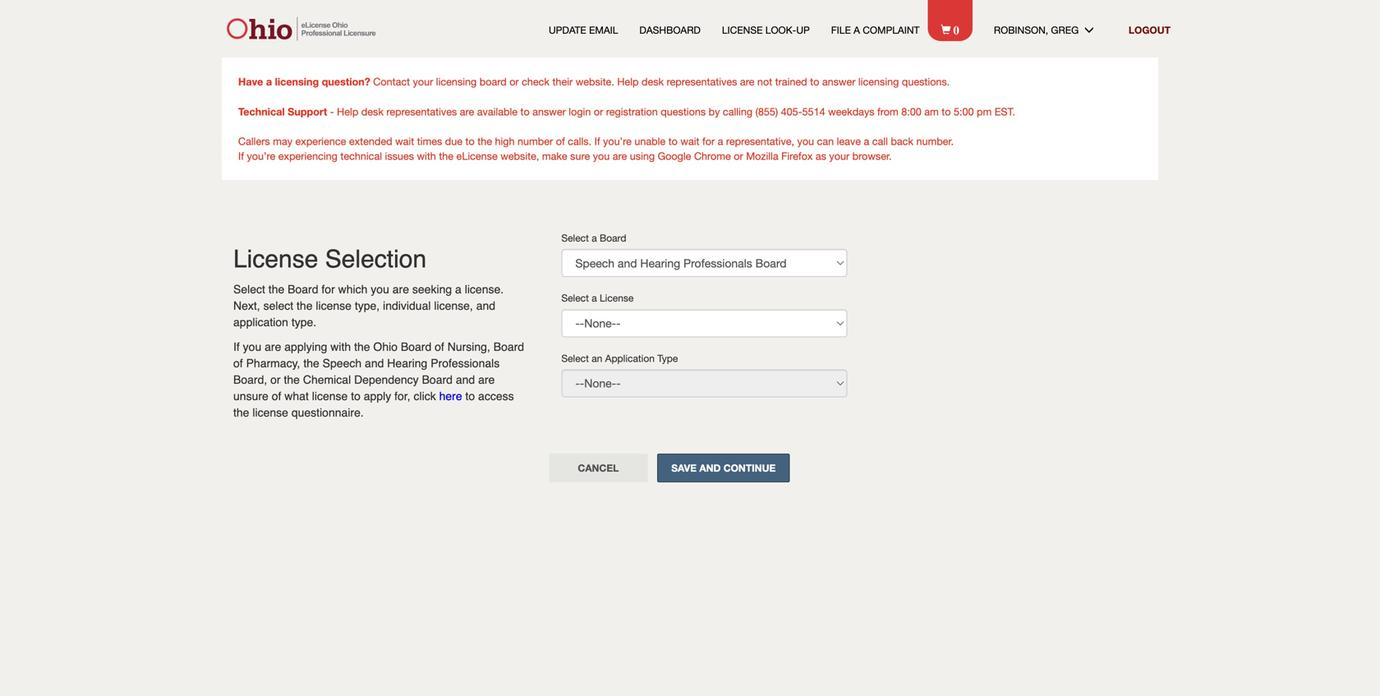 Task type: describe. For each thing, give the bounding box(es) containing it.
pm
[[977, 106, 992, 118]]

dashboard link
[[640, 23, 701, 37]]

using
[[630, 150, 655, 162]]

1 horizontal spatial you're
[[603, 135, 632, 147]]

selection
[[325, 245, 427, 273]]

to inside to access the license questionnaire.
[[466, 390, 475, 403]]

calls.
[[568, 135, 592, 147]]

website.
[[576, 76, 615, 88]]

check
[[522, 76, 550, 88]]

desk inside have a licensing question? contact your licensing board or check their website. help desk representatives are not trained to answer licensing questions.
[[642, 76, 664, 88]]

leave
[[837, 135, 861, 147]]

callers
[[238, 135, 270, 147]]

license selection
[[233, 245, 427, 273]]

issues
[[385, 150, 414, 162]]

are inside callers may experience extended wait times due to the high number of calls. if you're unable to wait for a representative, you can leave a call back number. if you're experiencing technical issues with the elicense website, make sure you are using google chrome or mozilla firefox as your browser.
[[613, 150, 627, 162]]

experience
[[296, 135, 346, 147]]

seeking
[[413, 283, 452, 296]]

a up chrome
[[718, 135, 724, 147]]

select
[[263, 299, 294, 312]]

high
[[495, 135, 515, 147]]

here link
[[439, 390, 462, 403]]

0 horizontal spatial and
[[365, 357, 384, 370]]

access
[[478, 390, 514, 403]]

the up elicense
[[478, 135, 492, 147]]

logout link
[[1129, 24, 1171, 36]]

next,
[[233, 299, 260, 312]]

5:00
[[954, 106, 974, 118]]

registration
[[606, 106, 658, 118]]

questions
[[661, 106, 706, 118]]

select an application type
[[562, 352, 678, 364]]

board inside select the board for which you are seeking a license. next, select the license type, individual license, and application type.
[[288, 283, 319, 296]]

select for select the board for which you are seeking a license. next, select the license type, individual license, and application type.
[[233, 283, 265, 296]]

the up type. at the left
[[297, 299, 313, 312]]

application
[[233, 316, 288, 329]]

logout
[[1129, 24, 1171, 36]]

license inside to access the license questionnaire.
[[253, 406, 288, 419]]

or inside if you are applying with the ohio board of nursing, board of pharmacy, the speech and hearing professionals board, or the chemical dependency board and are unsure of what license to apply for, click
[[271, 373, 281, 386]]

are up pharmacy,
[[265, 340, 281, 353]]

technical support - help desk representatives are available to answer login or registration questions by calling (855) 405-5514 weekdays from 8:00 am to 5:00 pm est.
[[238, 105, 1016, 118]]

5514
[[803, 106, 826, 118]]

individual
[[383, 299, 431, 312]]

of left the "nursing,"
[[435, 340, 445, 353]]

board,
[[233, 373, 267, 386]]

license inside select the board for which you are seeking a license. next, select the license type, individual license, and application type.
[[316, 299, 352, 312]]

calling
[[723, 106, 753, 118]]

you up "firefox" on the right top
[[798, 135, 815, 147]]

questions.
[[902, 76, 950, 88]]

dependency
[[354, 373, 419, 386]]

number.
[[917, 135, 954, 147]]

0 horizontal spatial you're
[[247, 150, 276, 162]]

apply
[[364, 390, 391, 403]]

representative,
[[727, 135, 795, 147]]

not
[[758, 76, 773, 88]]

to up google
[[669, 135, 678, 147]]

application
[[606, 352, 655, 364]]

1 wait from the left
[[395, 135, 414, 147]]

callers may experience extended wait times due to the high number of calls. if you're unable to wait for a representative, you can leave a call back number. if you're experiencing technical issues with the elicense website, make sure you are using google chrome or mozilla firefox as your browser.
[[238, 135, 954, 162]]

make
[[542, 150, 568, 162]]

board up select a license
[[600, 232, 627, 244]]

type
[[658, 352, 678, 364]]

to right available
[[521, 106, 530, 118]]

have a licensing question? contact your licensing board or check their website. help desk representatives are not trained to answer licensing questions.
[[238, 75, 950, 88]]

license for license look-up
[[722, 24, 763, 36]]

the inside to access the license questionnaire.
[[233, 406, 249, 419]]

if inside if you are applying with the ohio board of nursing, board of pharmacy, the speech and hearing professionals board, or the chemical dependency board and are unsure of what license to apply for, click
[[233, 340, 240, 353]]

representatives inside have a licensing question? contact your licensing board or check their website. help desk representatives are not trained to answer licensing questions.
[[667, 76, 738, 88]]

have
[[238, 75, 263, 88]]

1 vertical spatial if
[[238, 150, 244, 162]]

to inside have a licensing question? contact your licensing board or check their website. help desk representatives are not trained to answer licensing questions.
[[811, 76, 820, 88]]

a right the have
[[266, 75, 272, 88]]

0 horizontal spatial licensing
[[275, 75, 319, 88]]

you right sure at the top
[[593, 150, 610, 162]]

(855)
[[756, 106, 779, 118]]

0
[[954, 21, 960, 36]]

with inside callers may experience extended wait times due to the high number of calls. if you're unable to wait for a representative, you can leave a call back number. if you're experiencing technical issues with the elicense website, make sure you are using google chrome or mozilla firefox as your browser.
[[417, 150, 436, 162]]

weekdays
[[829, 106, 875, 118]]

up
[[797, 24, 810, 36]]

speech
[[323, 357, 362, 370]]

complaint
[[863, 24, 920, 36]]

file
[[832, 24, 851, 36]]

if you are applying with the ohio board of nursing, board of pharmacy, the speech and hearing professionals board, or the chemical dependency board and are unsure of what license to apply for, click
[[233, 340, 524, 403]]

license look-up
[[722, 24, 810, 36]]

robinson, greg link
[[994, 23, 1108, 37]]

0 vertical spatial if
[[595, 135, 601, 147]]

contact
[[373, 76, 410, 88]]

an
[[592, 352, 603, 364]]

license.
[[465, 283, 504, 296]]

elicense
[[457, 150, 498, 162]]

support
[[288, 105, 327, 118]]

website,
[[501, 150, 539, 162]]

type.
[[292, 316, 317, 329]]

update email link
[[549, 23, 618, 37]]

pharmacy,
[[246, 357, 300, 370]]

the down applying
[[304, 357, 320, 370]]

for,
[[395, 390, 411, 403]]

email
[[589, 24, 618, 36]]

trained
[[776, 76, 808, 88]]

of left what
[[272, 390, 281, 403]]

robinson,
[[994, 24, 1049, 36]]

click
[[414, 390, 436, 403]]

you inside if you are applying with the ohio board of nursing, board of pharmacy, the speech and hearing professionals board, or the chemical dependency board and are unsure of what license to apply for, click
[[243, 340, 262, 353]]

can
[[817, 135, 834, 147]]

or inside callers may experience extended wait times due to the high number of calls. if you're unable to wait for a representative, you can leave a call back number. if you're experiencing technical issues with the elicense website, make sure you are using google chrome or mozilla firefox as your browser.
[[734, 150, 744, 162]]

or inside technical support - help desk representatives are available to answer login or registration questions by calling (855) 405-5514 weekdays from 8:00 am to 5:00 pm est.
[[594, 106, 604, 118]]



Task type: vqa. For each thing, say whether or not it's contained in the screenshot.
the Create corresponding to Create a new eLicense.Ohio.Gov account as a new licensee.
no



Task type: locate. For each thing, give the bounding box(es) containing it.
8:00
[[902, 106, 922, 118]]

0 horizontal spatial for
[[322, 283, 335, 296]]

the up select
[[269, 283, 285, 296]]

licensing up 'from'
[[859, 76, 900, 88]]

your
[[413, 76, 433, 88], [830, 150, 850, 162]]

call
[[873, 135, 888, 147]]

0 horizontal spatial your
[[413, 76, 433, 88]]

a left the call
[[864, 135, 870, 147]]

menu down image
[[1085, 25, 1108, 34]]

license down unsure
[[253, 406, 288, 419]]

to inside if you are applying with the ohio board of nursing, board of pharmacy, the speech and hearing professionals board, or the chemical dependency board and are unsure of what license to apply for, click
[[351, 390, 361, 403]]

your right contact
[[413, 76, 433, 88]]

405-
[[781, 106, 803, 118]]

for left which
[[322, 283, 335, 296]]

license look-up link
[[722, 23, 810, 37]]

back
[[891, 135, 914, 147]]

of inside callers may experience extended wait times due to the high number of calls. if you're unable to wait for a representative, you can leave a call back number. if you're experiencing technical issues with the elicense website, make sure you are using google chrome or mozilla firefox as your browser.
[[556, 135, 565, 147]]

select for select a board
[[562, 232, 589, 244]]

2 wait from the left
[[681, 135, 700, 147]]

representatives up times
[[387, 106, 457, 118]]

number
[[518, 135, 553, 147]]

select for select an application type
[[562, 352, 589, 364]]

you down 'application'
[[243, 340, 262, 353]]

select up the next,
[[233, 283, 265, 296]]

select for select a license
[[562, 292, 589, 304]]

1 vertical spatial help
[[337, 106, 359, 118]]

1 horizontal spatial help
[[618, 76, 639, 88]]

file a complaint link
[[832, 23, 920, 37]]

times
[[417, 135, 442, 147]]

applying
[[285, 340, 327, 353]]

answer left login
[[533, 106, 566, 118]]

select a board
[[562, 232, 627, 244]]

wait up google
[[681, 135, 700, 147]]

select left 'an'
[[562, 352, 589, 364]]

license left look-
[[722, 24, 763, 36]]

select up select a license
[[562, 232, 589, 244]]

technical
[[341, 150, 382, 162]]

2 vertical spatial if
[[233, 340, 240, 353]]

1 vertical spatial your
[[830, 150, 850, 162]]

0 vertical spatial help
[[618, 76, 639, 88]]

are up 'individual'
[[393, 283, 409, 296]]

robinson, greg
[[994, 24, 1085, 36]]

am
[[925, 106, 939, 118]]

answer inside technical support - help desk representatives are available to answer login or registration questions by calling (855) 405-5514 weekdays from 8:00 am to 5:00 pm est.
[[533, 106, 566, 118]]

extended
[[349, 135, 393, 147]]

desk up extended
[[362, 106, 384, 118]]

help inside technical support - help desk representatives are available to answer login or registration questions by calling (855) 405-5514 weekdays from 8:00 am to 5:00 pm est.
[[337, 106, 359, 118]]

and down ohio
[[365, 357, 384, 370]]

firefox
[[782, 150, 813, 162]]

you
[[798, 135, 815, 147], [593, 150, 610, 162], [371, 283, 390, 296], [243, 340, 262, 353]]

are inside technical support - help desk representatives are available to answer login or registration questions by calling (855) 405-5514 weekdays from 8:00 am to 5:00 pm est.
[[460, 106, 474, 118]]

None button
[[549, 454, 648, 483], [658, 454, 790, 483], [549, 454, 648, 483], [658, 454, 790, 483]]

desk up registration
[[642, 76, 664, 88]]

mozilla
[[746, 150, 779, 162]]

1 horizontal spatial representatives
[[667, 76, 738, 88]]

look-
[[766, 24, 797, 36]]

a inside 'link'
[[854, 24, 861, 36]]

board right the "nursing,"
[[494, 340, 524, 353]]

0 vertical spatial answer
[[823, 76, 856, 88]]

0 vertical spatial license
[[316, 299, 352, 312]]

0 horizontal spatial wait
[[395, 135, 414, 147]]

help up technical support - help desk representatives are available to answer login or registration questions by calling (855) 405-5514 weekdays from 8:00 am to 5:00 pm est.
[[618, 76, 639, 88]]

their
[[553, 76, 573, 88]]

greg
[[1052, 24, 1079, 36]]

license
[[722, 24, 763, 36], [233, 245, 318, 273], [600, 292, 634, 304]]

1 horizontal spatial desk
[[642, 76, 664, 88]]

if right calls.
[[595, 135, 601, 147]]

if
[[595, 135, 601, 147], [238, 150, 244, 162], [233, 340, 240, 353]]

1 horizontal spatial and
[[456, 373, 475, 386]]

0 horizontal spatial answer
[[533, 106, 566, 118]]

1 vertical spatial desk
[[362, 106, 384, 118]]

browser.
[[853, 150, 892, 162]]

2 vertical spatial license
[[600, 292, 634, 304]]

help inside have a licensing question? contact your licensing board or check their website. help desk representatives are not trained to answer licensing questions.
[[618, 76, 639, 88]]

1 vertical spatial license
[[233, 245, 318, 273]]

if down callers
[[238, 150, 244, 162]]

to left apply
[[351, 390, 361, 403]]

of up board,
[[233, 357, 243, 370]]

license up select an application type
[[600, 292, 634, 304]]

select inside select the board for which you are seeking a license. next, select the license type, individual license, and application type.
[[233, 283, 265, 296]]

or
[[510, 76, 519, 88], [594, 106, 604, 118], [734, 150, 744, 162], [271, 373, 281, 386]]

0 horizontal spatial with
[[331, 340, 351, 353]]

elicense ohio professional licensure image
[[221, 16, 385, 41]]

unable
[[635, 135, 666, 147]]

and down professionals
[[456, 373, 475, 386]]

file a complaint
[[832, 24, 920, 36]]

0 horizontal spatial help
[[337, 106, 359, 118]]

with inside if you are applying with the ohio board of nursing, board of pharmacy, the speech and hearing professionals board, or the chemical dependency board and are unsure of what license to apply for, click
[[331, 340, 351, 353]]

for up chrome
[[703, 135, 715, 147]]

to right 'trained'
[[811, 76, 820, 88]]

you up the type,
[[371, 283, 390, 296]]

or down pharmacy,
[[271, 373, 281, 386]]

license down which
[[316, 299, 352, 312]]

hearing
[[387, 357, 428, 370]]

license
[[316, 299, 352, 312], [312, 390, 348, 403], [253, 406, 288, 419]]

0 vertical spatial representatives
[[667, 76, 738, 88]]

are left "not"
[[741, 76, 755, 88]]

and down license.
[[476, 299, 496, 312]]

2 horizontal spatial licensing
[[859, 76, 900, 88]]

are left available
[[460, 106, 474, 118]]

may
[[273, 135, 293, 147]]

a right file
[[854, 24, 861, 36]]

a inside select the board for which you are seeking a license. next, select the license type, individual license, and application type.
[[455, 283, 462, 296]]

to right due
[[466, 135, 475, 147]]

license up select
[[233, 245, 318, 273]]

with
[[417, 150, 436, 162], [331, 340, 351, 353]]

a up select a license
[[592, 232, 597, 244]]

are left using
[[613, 150, 627, 162]]

board up select
[[288, 283, 319, 296]]

ohio
[[374, 340, 398, 353]]

1 vertical spatial with
[[331, 340, 351, 353]]

licensing
[[275, 75, 319, 88], [436, 76, 477, 88], [859, 76, 900, 88]]

or right board
[[510, 76, 519, 88]]

your down the leave
[[830, 150, 850, 162]]

2 horizontal spatial and
[[476, 299, 496, 312]]

and
[[476, 299, 496, 312], [365, 357, 384, 370], [456, 373, 475, 386]]

with down times
[[417, 150, 436, 162]]

0 horizontal spatial representatives
[[387, 106, 457, 118]]

board
[[480, 76, 507, 88]]

due
[[445, 135, 463, 147]]

technical
[[238, 105, 285, 118]]

0 vertical spatial and
[[476, 299, 496, 312]]

the left ohio
[[354, 340, 370, 353]]

1 vertical spatial license
[[312, 390, 348, 403]]

chemical
[[303, 373, 351, 386]]

you inside select the board for which you are seeking a license. next, select the license type, individual license, and application type.
[[371, 283, 390, 296]]

select the board for which you are seeking a license. next, select the license type, individual license, and application type.
[[233, 283, 504, 329]]

0 vertical spatial desk
[[642, 76, 664, 88]]

you're
[[603, 135, 632, 147], [247, 150, 276, 162]]

are up "access"
[[478, 373, 495, 386]]

license up questionnaire. at the bottom of the page
[[312, 390, 348, 403]]

as
[[816, 150, 827, 162]]

to access the license questionnaire.
[[233, 390, 514, 419]]

answer inside have a licensing question? contact your licensing board or check their website. help desk representatives are not trained to answer licensing questions.
[[823, 76, 856, 88]]

2 horizontal spatial license
[[722, 24, 763, 36]]

you're up using
[[603, 135, 632, 147]]

the up what
[[284, 373, 300, 386]]

0 vertical spatial for
[[703, 135, 715, 147]]

representatives inside technical support - help desk representatives are available to answer login or registration questions by calling (855) 405-5514 weekdays from 8:00 am to 5:00 pm est.
[[387, 106, 457, 118]]

2 vertical spatial and
[[456, 373, 475, 386]]

from
[[878, 106, 899, 118]]

are
[[741, 76, 755, 88], [460, 106, 474, 118], [613, 150, 627, 162], [393, 283, 409, 296], [265, 340, 281, 353], [478, 373, 495, 386]]

the down due
[[439, 150, 454, 162]]

board up click
[[422, 373, 453, 386]]

are inside have a licensing question? contact your licensing board or check their website. help desk representatives are not trained to answer licensing questions.
[[741, 76, 755, 88]]

a up 'license,'
[[455, 283, 462, 296]]

board up hearing
[[401, 340, 432, 353]]

your inside callers may experience extended wait times due to the high number of calls. if you're unable to wait for a representative, you can leave a call back number. if you're experiencing technical issues with the elicense website, make sure you are using google chrome or mozilla firefox as your browser.
[[830, 150, 850, 162]]

by
[[709, 106, 720, 118]]

of up make
[[556, 135, 565, 147]]

1 horizontal spatial for
[[703, 135, 715, 147]]

wait up issues
[[395, 135, 414, 147]]

with up speech
[[331, 340, 351, 353]]

google
[[658, 150, 692, 162]]

1 vertical spatial representatives
[[387, 106, 457, 118]]

questionnaire.
[[292, 406, 364, 419]]

to right here link
[[466, 390, 475, 403]]

experiencing
[[278, 150, 338, 162]]

0 vertical spatial with
[[417, 150, 436, 162]]

licensing up support
[[275, 75, 319, 88]]

1 horizontal spatial wait
[[681, 135, 700, 147]]

are inside select the board for which you are seeking a license. next, select the license type, individual license, and application type.
[[393, 283, 409, 296]]

desk inside technical support - help desk representatives are available to answer login or registration questions by calling (855) 405-5514 weekdays from 8:00 am to 5:00 pm est.
[[362, 106, 384, 118]]

select
[[562, 232, 589, 244], [233, 283, 265, 296], [562, 292, 589, 304], [562, 352, 589, 364]]

question?
[[322, 75, 371, 88]]

you're down callers
[[247, 150, 276, 162]]

representatives
[[667, 76, 738, 88], [387, 106, 457, 118]]

or left "mozilla"
[[734, 150, 744, 162]]

1 vertical spatial answer
[[533, 106, 566, 118]]

update
[[549, 24, 587, 36]]

1 vertical spatial you're
[[247, 150, 276, 162]]

or inside have a licensing question? contact your licensing board or check their website. help desk representatives are not trained to answer licensing questions.
[[510, 76, 519, 88]]

2 vertical spatial license
[[253, 406, 288, 419]]

wait
[[395, 135, 414, 147], [681, 135, 700, 147]]

0 horizontal spatial desk
[[362, 106, 384, 118]]

for inside callers may experience extended wait times due to the high number of calls. if you're unable to wait for a representative, you can leave a call back number. if you're experiencing technical issues with the elicense website, make sure you are using google chrome or mozilla firefox as your browser.
[[703, 135, 715, 147]]

dashboard
[[640, 24, 701, 36]]

representatives up "by"
[[667, 76, 738, 88]]

professionals
[[431, 357, 500, 370]]

1 horizontal spatial licensing
[[436, 76, 477, 88]]

1 vertical spatial and
[[365, 357, 384, 370]]

1 horizontal spatial with
[[417, 150, 436, 162]]

here
[[439, 390, 462, 403]]

1 horizontal spatial license
[[600, 292, 634, 304]]

0 vertical spatial license
[[722, 24, 763, 36]]

for inside select the board for which you are seeking a license. next, select the license type, individual license, and application type.
[[322, 283, 335, 296]]

select down select a board
[[562, 292, 589, 304]]

your inside have a licensing question? contact your licensing board or check their website. help desk representatives are not trained to answer licensing questions.
[[413, 76, 433, 88]]

help right '-'
[[337, 106, 359, 118]]

1 vertical spatial for
[[322, 283, 335, 296]]

license for license selection
[[233, 245, 318, 273]]

license,
[[434, 299, 473, 312]]

0 vertical spatial you're
[[603, 135, 632, 147]]

a down select a board
[[592, 292, 597, 304]]

unsure
[[233, 390, 269, 403]]

and inside select the board for which you are seeking a license. next, select the license type, individual license, and application type.
[[476, 299, 496, 312]]

type,
[[355, 299, 380, 312]]

available
[[477, 106, 518, 118]]

which
[[338, 283, 368, 296]]

the down unsure
[[233, 406, 249, 419]]

0 horizontal spatial license
[[233, 245, 318, 273]]

to
[[811, 76, 820, 88], [521, 106, 530, 118], [942, 106, 951, 118], [466, 135, 475, 147], [669, 135, 678, 147], [351, 390, 361, 403], [466, 390, 475, 403]]

to right "am"
[[942, 106, 951, 118]]

sure
[[571, 150, 590, 162]]

0 link
[[941, 21, 973, 37]]

license inside if you are applying with the ohio board of nursing, board of pharmacy, the speech and hearing professionals board, or the chemical dependency board and are unsure of what license to apply for, click
[[312, 390, 348, 403]]

if down 'application'
[[233, 340, 240, 353]]

1 horizontal spatial your
[[830, 150, 850, 162]]

0 vertical spatial your
[[413, 76, 433, 88]]

or right login
[[594, 106, 604, 118]]

answer up weekdays
[[823, 76, 856, 88]]

1 horizontal spatial answer
[[823, 76, 856, 88]]

est.
[[995, 106, 1016, 118]]

licensing left board
[[436, 76, 477, 88]]

-
[[330, 106, 334, 118]]



